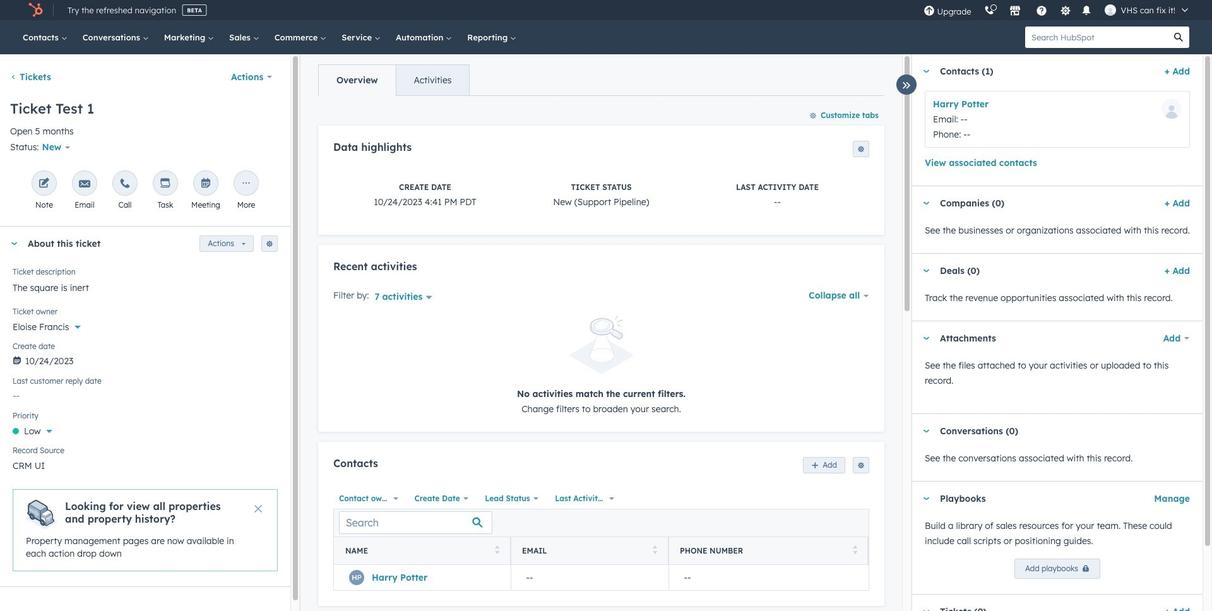 Task type: locate. For each thing, give the bounding box(es) containing it.
create an email image
[[79, 178, 90, 190]]

press to sort. image for second press to sort. element from the left
[[653, 546, 657, 555]]

1 horizontal spatial press to sort. image
[[653, 546, 657, 555]]

2 horizontal spatial press to sort. element
[[853, 546, 858, 557]]

press to sort. image
[[853, 546, 858, 555]]

press to sort. element
[[495, 546, 499, 557], [653, 546, 657, 557], [853, 546, 858, 557]]

0 vertical spatial alert
[[333, 316, 870, 416]]

0 vertical spatial caret image
[[923, 70, 930, 73]]

menu
[[917, 0, 1197, 20]]

0 horizontal spatial alert
[[13, 490, 278, 571]]

navigation
[[318, 64, 470, 96]]

2 caret image from the top
[[923, 202, 930, 205]]

0 horizontal spatial press to sort. element
[[495, 546, 499, 557]]

alert
[[333, 316, 870, 416], [13, 490, 278, 571]]

press to sort. image
[[495, 546, 499, 555], [653, 546, 657, 555]]

caret image
[[10, 242, 18, 246], [923, 269, 930, 272], [923, 430, 930, 433], [923, 497, 930, 500]]

1 horizontal spatial press to sort. element
[[653, 546, 657, 557]]

create a note image
[[39, 178, 50, 190]]

None text field
[[13, 275, 278, 300]]

1 horizontal spatial alert
[[333, 316, 870, 416]]

2 press to sort. image from the left
[[653, 546, 657, 555]]

manage card settings image
[[266, 241, 273, 248]]

caret image
[[923, 70, 930, 73], [923, 202, 930, 205], [923, 337, 930, 340]]

create a task image
[[160, 178, 171, 190]]

MM/DD/YYYY text field
[[13, 349, 278, 370]]

1 press to sort. image from the left
[[495, 546, 499, 555]]

2 vertical spatial caret image
[[923, 337, 930, 340]]

make a phone call image
[[119, 178, 131, 190]]

0 horizontal spatial press to sort. image
[[495, 546, 499, 555]]

1 vertical spatial caret image
[[923, 202, 930, 205]]

3 press to sort. element from the left
[[853, 546, 858, 557]]

1 press to sort. element from the left
[[495, 546, 499, 557]]



Task type: vqa. For each thing, say whether or not it's contained in the screenshot.
Create an email icon
yes



Task type: describe. For each thing, give the bounding box(es) containing it.
schedule a meeting image
[[200, 178, 212, 190]]

1 vertical spatial alert
[[13, 490, 278, 571]]

2 press to sort. element from the left
[[653, 546, 657, 557]]

3 caret image from the top
[[923, 337, 930, 340]]

press to sort. image for 3rd press to sort. element from right
[[495, 546, 499, 555]]

Search search field
[[339, 512, 493, 534]]

jer mill image
[[1105, 4, 1116, 16]]

-- text field
[[13, 384, 278, 404]]

close image
[[254, 505, 262, 513]]

1 caret image from the top
[[923, 70, 930, 73]]

marketplaces image
[[1009, 6, 1021, 17]]

more activities, menu pop up image
[[241, 178, 252, 190]]

Search HubSpot search field
[[1025, 27, 1168, 48]]



